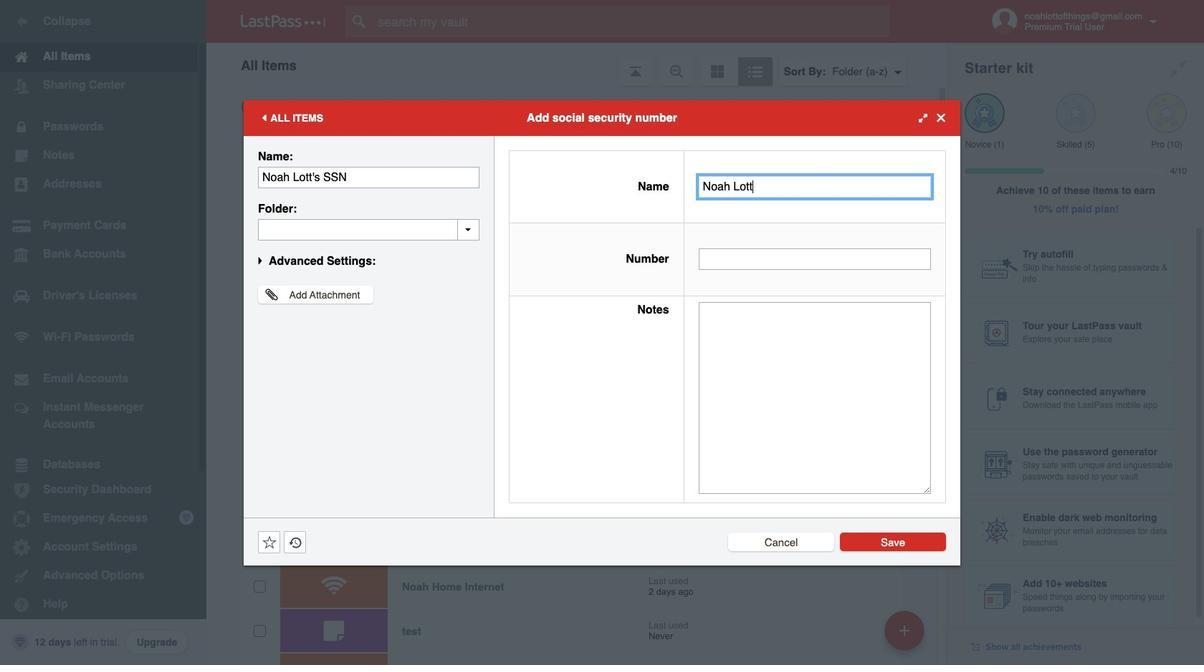 Task type: locate. For each thing, give the bounding box(es) containing it.
dialog
[[244, 100, 960, 566]]

search my vault text field
[[345, 6, 918, 37]]

None text field
[[258, 219, 479, 240]]

None text field
[[258, 167, 479, 188], [699, 176, 931, 198], [699, 249, 931, 270], [699, 302, 931, 494], [258, 167, 479, 188], [699, 176, 931, 198], [699, 249, 931, 270], [699, 302, 931, 494]]

new item image
[[900, 626, 910, 636]]

new item navigation
[[879, 607, 933, 666]]

main navigation navigation
[[0, 0, 206, 666]]



Task type: describe. For each thing, give the bounding box(es) containing it.
lastpass image
[[241, 15, 325, 28]]

Search search field
[[345, 6, 918, 37]]

vault options navigation
[[206, 43, 948, 86]]



